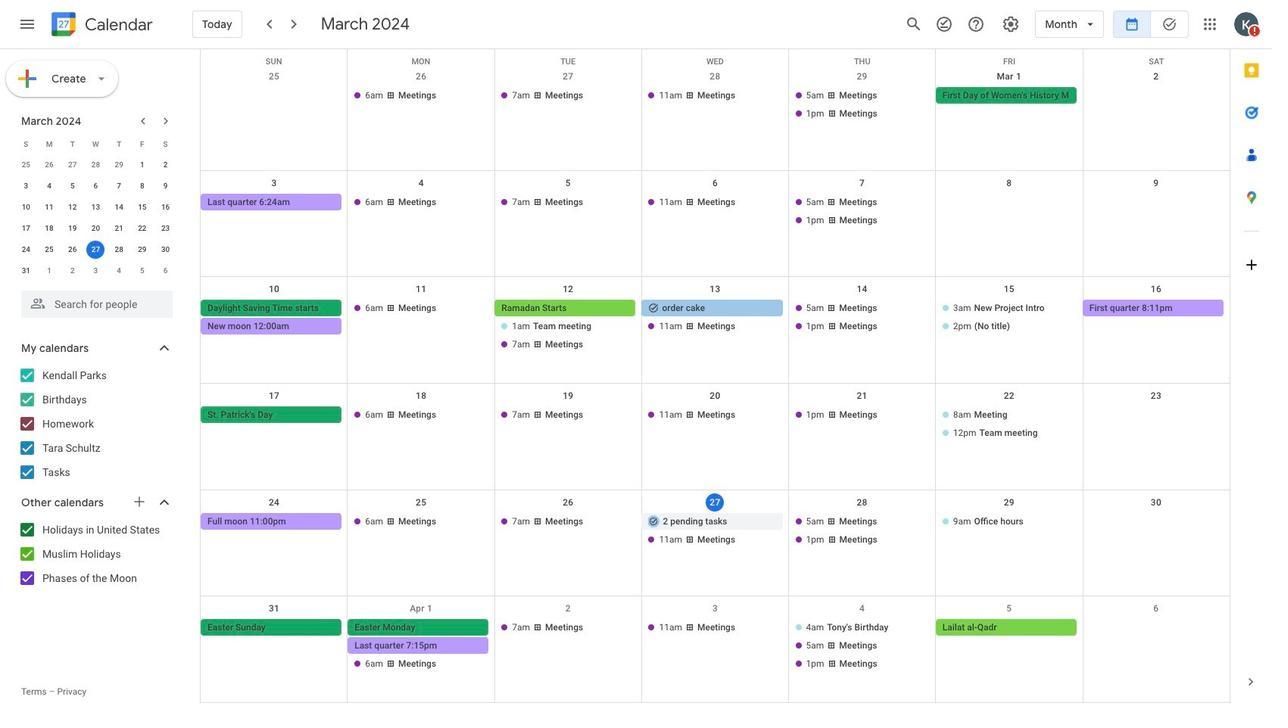 Task type: locate. For each thing, give the bounding box(es) containing it.
18 element
[[40, 220, 58, 238]]

17 element
[[17, 220, 35, 238]]

16 element
[[156, 198, 175, 217]]

february 25 element
[[17, 156, 35, 174]]

april 3 element
[[87, 262, 105, 280]]

26 element
[[63, 241, 82, 259]]

7 element
[[110, 177, 128, 195]]

tab list
[[1231, 49, 1272, 661]]

april 4 element
[[110, 262, 128, 280]]

12 element
[[63, 198, 82, 217]]

None search field
[[0, 285, 188, 318]]

2 element
[[156, 156, 175, 174]]

february 28 element
[[87, 156, 105, 174]]

6 element
[[87, 177, 105, 195]]

24 element
[[17, 241, 35, 259]]

february 29 element
[[110, 156, 128, 174]]

calendar element
[[48, 9, 153, 42]]

row group
[[14, 154, 177, 282]]

22 element
[[133, 220, 151, 238]]

28 element
[[110, 241, 128, 259]]

grid
[[200, 49, 1230, 704]]

february 27 element
[[63, 156, 82, 174]]

25 element
[[40, 241, 58, 259]]

20 element
[[87, 220, 105, 238]]

my calendars list
[[3, 364, 188, 485]]

april 5 element
[[133, 262, 151, 280]]

29 element
[[133, 241, 151, 259]]

31 element
[[17, 262, 35, 280]]

row
[[201, 49, 1230, 67], [201, 64, 1230, 171], [14, 133, 177, 154], [14, 154, 177, 176], [201, 171, 1230, 277], [14, 176, 177, 197], [14, 197, 177, 218], [14, 218, 177, 239], [14, 239, 177, 261], [14, 261, 177, 282], [201, 277, 1230, 384], [201, 384, 1230, 491], [201, 491, 1230, 597], [201, 597, 1230, 704]]

Search for people text field
[[30, 291, 164, 318]]

april 2 element
[[63, 262, 82, 280]]

cell
[[201, 87, 348, 123], [789, 87, 936, 123], [789, 194, 936, 230], [936, 194, 1083, 230], [84, 239, 107, 261], [201, 300, 348, 355], [495, 300, 642, 355], [642, 300, 789, 355], [789, 300, 936, 355], [936, 300, 1083, 355], [936, 407, 1083, 443], [642, 513, 789, 550], [789, 513, 936, 550], [348, 620, 495, 674], [789, 620, 936, 674]]

4 element
[[40, 177, 58, 195]]

heading
[[82, 16, 153, 34]]

cell inside march 2024 grid
[[84, 239, 107, 261]]

27, today element
[[87, 241, 105, 259]]



Task type: describe. For each thing, give the bounding box(es) containing it.
9 element
[[156, 177, 175, 195]]

11 element
[[40, 198, 58, 217]]

april 6 element
[[156, 262, 175, 280]]

5 element
[[63, 177, 82, 195]]

13 element
[[87, 198, 105, 217]]

add other calendars image
[[132, 495, 147, 510]]

april 1 element
[[40, 262, 58, 280]]

february 26 element
[[40, 156, 58, 174]]

march 2024 grid
[[14, 133, 177, 282]]

21 element
[[110, 220, 128, 238]]

settings menu image
[[1002, 15, 1020, 33]]

1 element
[[133, 156, 151, 174]]

main drawer image
[[18, 15, 36, 33]]

10 element
[[17, 198, 35, 217]]

23 element
[[156, 220, 175, 238]]

15 element
[[133, 198, 151, 217]]

30 element
[[156, 241, 175, 259]]

8 element
[[133, 177, 151, 195]]

19 element
[[63, 220, 82, 238]]

heading inside calendar element
[[82, 16, 153, 34]]

14 element
[[110, 198, 128, 217]]

3 element
[[17, 177, 35, 195]]

other calendars list
[[3, 518, 188, 591]]



Task type: vqa. For each thing, say whether or not it's contained in the screenshot.
31 element
yes



